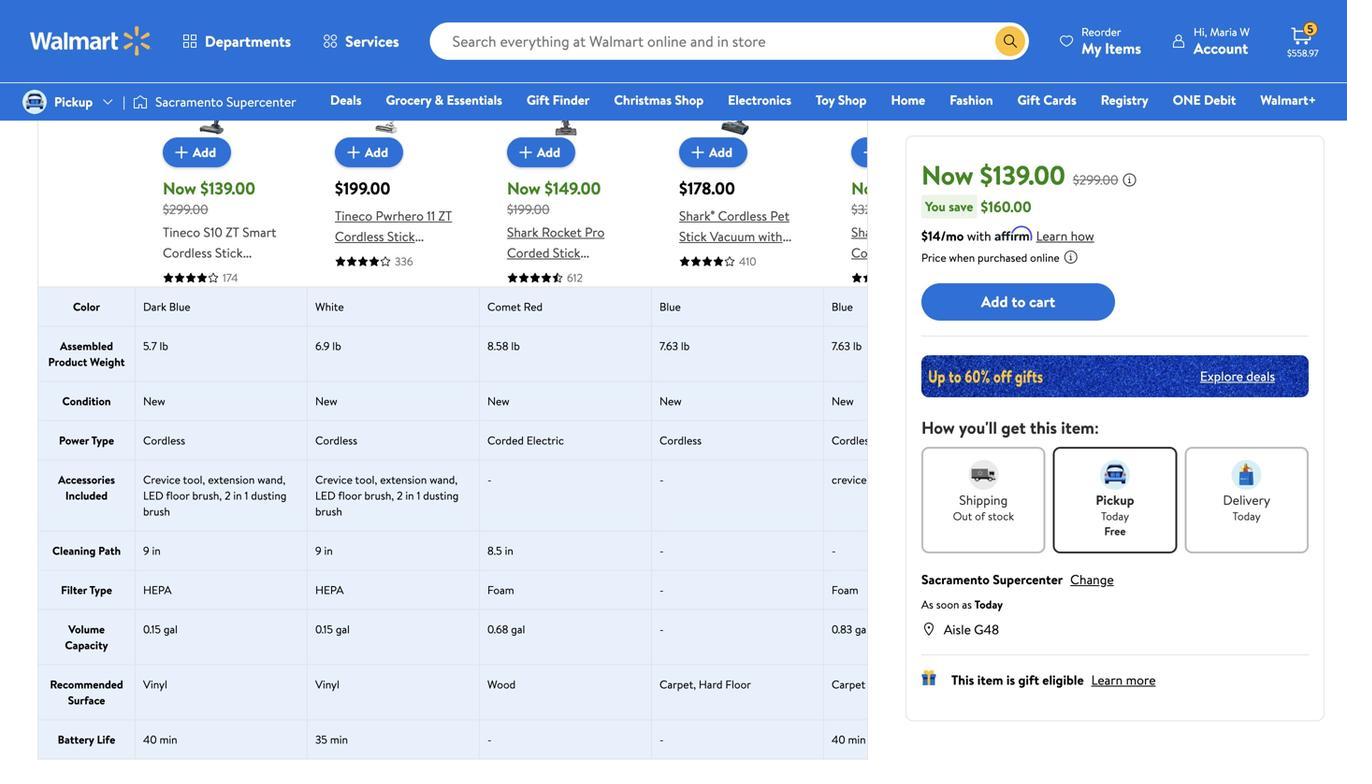 Task type: locate. For each thing, give the bounding box(es) containing it.
shop right christmas
[[675, 91, 704, 109]]

0 horizontal spatial head
[[198, 306, 228, 324]]

zt right "11"
[[439, 207, 452, 225]]

wood cell
[[480, 666, 652, 720]]

sacramento right |
[[155, 93, 223, 111]]

10 row from the top
[[38, 665, 1347, 720]]

4 add button from the left
[[679, 138, 748, 167]]

1 horizontal spatial 40 min
[[832, 732, 866, 748]]

lb right 6.9
[[332, 338, 341, 354]]

0 vertical spatial corded
[[507, 244, 550, 262]]

pickup down intent image for pickup at the right of the page
[[1096, 491, 1135, 509]]

brush up floors/carpet
[[163, 306, 195, 324]]

hi, maria w account
[[1194, 24, 1250, 58]]

vinyl
[[143, 677, 167, 693], [315, 677, 340, 693]]

5 new from the left
[[832, 393, 854, 409]]

1 horizontal spatial carpet
[[832, 677, 866, 693]]

0 horizontal spatial cleaner
[[211, 264, 255, 283]]

0 horizontal spatial dusting
[[251, 488, 287, 504]]

1 for second crevice tool, extension wand, led floor brush, 2 in 1 dusting brush cell from right
[[245, 488, 248, 504]]

1 horizontal spatial 1
[[417, 488, 420, 504]]

2 horizontal spatial hard
[[699, 677, 723, 693]]

2 min from the left
[[330, 732, 348, 748]]

accessories included
[[58, 472, 115, 504]]

with up white
[[335, 269, 359, 287]]

0.15 gal for first 0.15 gal cell from right
[[315, 622, 350, 638]]

2 dusting from the left
[[423, 488, 459, 504]]

you
[[925, 197, 946, 215]]

add up $149.00
[[537, 143, 560, 161]]

0.83
[[832, 622, 853, 638]]

row containing accessories included
[[38, 460, 1347, 531]]

1 shop from the left
[[675, 91, 704, 109]]

0 horizontal spatial 7.63
[[660, 338, 678, 354]]

1 wand, from the left
[[258, 472, 286, 488]]

40 min down carpet cell
[[832, 732, 866, 748]]

1 1 from the left
[[245, 488, 248, 504]]

2 9 in from the left
[[315, 543, 333, 559]]

multiflex,
[[851, 285, 913, 303]]

now for now $139.00
[[922, 157, 974, 193]]

9 in for second 9 in cell from the left
[[315, 543, 333, 559]]

1 gal from the left
[[164, 622, 178, 638]]

- cell
[[480, 461, 652, 531], [652, 461, 824, 531], [652, 532, 824, 570], [824, 532, 997, 570], [652, 571, 824, 610], [652, 611, 824, 665], [480, 721, 652, 759], [652, 721, 824, 759]]

$299.00 inside now $139.00 $299.00 tineco s10 zt smart cordless stick vacuum cleaner with zerotangle brush head for hard floors/carpet
[[163, 200, 208, 218]]

2 horizontal spatial blue
[[832, 299, 853, 315]]

9 in cell
[[136, 532, 308, 570], [308, 532, 480, 570]]

11 row from the top
[[38, 720, 1347, 759]]

3 add to cart image from the left
[[687, 141, 709, 164]]

lb for 6.9 lb cell at the left of page
[[332, 338, 341, 354]]

1 horizontal spatial pro
[[909, 223, 928, 241]]

add for tineco
[[365, 143, 388, 161]]

pro inside now $199.00 $329.00 shark pet pro cordless stick vacuum with multiflex, blue, iz340h
[[909, 223, 928, 241]]

tineco left s10 at the left top of the page
[[163, 223, 200, 241]]

lb down iz340h on the right top
[[853, 338, 862, 354]]

0 horizontal spatial crevice
[[143, 472, 180, 488]]

white cell
[[308, 288, 480, 326]]

1 horizontal spatial wand,
[[430, 472, 458, 488]]

vacuum up multiflex,
[[851, 264, 897, 283]]

2 crevice from the left
[[315, 472, 353, 488]]

0 horizontal spatial foam cell
[[480, 571, 652, 610]]

hepa for first hepa cell from the left
[[143, 582, 172, 598]]

supercenter inside sacramento supercenter change as soon as today
[[993, 571, 1063, 589]]

supercenter left change button on the bottom right of the page
[[993, 571, 1063, 589]]

blue right dark
[[169, 299, 191, 315]]

0 horizontal spatial 40
[[143, 732, 157, 748]]

foam down 8.5 in
[[487, 582, 514, 598]]

learn how button
[[1036, 226, 1095, 246]]

now for now $139.00 $299.00 tineco s10 zt smart cordless stick vacuum cleaner with zerotangle brush head for hard floors/carpet
[[163, 177, 196, 200]]

1 horizontal spatial $199.00
[[507, 200, 550, 218]]

hard inside $199.00 tineco pwrhero 11 zt cordless stick vacuum cleaner with zerotangle brush head for hard floor, carpet
[[423, 289, 451, 307]]

0 horizontal spatial add to cart image
[[170, 141, 193, 164]]

Search search field
[[430, 22, 1029, 60]]

1 add to cart image from the left
[[170, 141, 193, 164]]

2 led from the left
[[315, 488, 336, 504]]

7.63 lb cell down ix140h
[[652, 327, 824, 381]]

grocery & essentials
[[386, 91, 502, 109]]

type for power type
[[91, 433, 114, 449]]

add for $149.00
[[537, 143, 560, 161]]

row header
[[38, 39, 136, 287]]

assembled product weight
[[48, 338, 125, 370]]

add to cart image for now $149.00
[[515, 141, 537, 164]]

40 for second '40 min' cell from right
[[143, 732, 157, 748]]

for down 174
[[231, 306, 248, 324]]

comet red cell
[[480, 288, 652, 326]]

lb right 8.58
[[511, 338, 520, 354]]

0 horizontal spatial wand,
[[258, 472, 286, 488]]

with inside now $199.00 $329.00 shark pet pro cordless stick vacuum with multiflex, blue, iz340h
[[900, 264, 924, 283]]

carpet right floor,
[[371, 310, 410, 328]]

today down intent image for delivery
[[1233, 508, 1261, 524]]

2 horizontal spatial add to cart image
[[687, 141, 709, 164]]

$139.00 up the $160.00
[[980, 157, 1066, 193]]

blue down complete
[[660, 299, 681, 315]]

2 40 min cell from the left
[[824, 721, 997, 759]]

7.63 lb cell
[[652, 327, 824, 381], [824, 327, 997, 381]]

supercenter
[[226, 93, 296, 111], [993, 571, 1063, 589]]

min for second '40 min' cell from right
[[160, 732, 177, 748]]

1 pro from the left
[[585, 223, 605, 241]]

1 horizontal spatial 7.63 lb
[[832, 338, 862, 354]]

1 add to cart image from the left
[[515, 141, 537, 164]]

as
[[922, 597, 934, 613]]

vinyl for 2nd 'vinyl' cell from the right
[[143, 677, 167, 693]]

now for now $199.00 $329.00 shark pet pro cordless stick vacuum with multiflex, blue, iz340h
[[851, 177, 885, 200]]

2 1 from the left
[[417, 488, 420, 504]]

0 horizontal spatial led
[[143, 488, 164, 504]]

hard up 5.7 lb cell
[[251, 306, 279, 324]]

0 horizontal spatial crevice tool, extension wand, led floor brush, 2 in 1 dusting brush
[[143, 472, 287, 520]]

0 horizontal spatial 1
[[245, 488, 248, 504]]

shark inside now $149.00 $199.00 shark rocket pro corded stick vacuum cleaner, red, hv370
[[507, 223, 539, 241]]

0 vertical spatial pickup
[[54, 93, 93, 111]]

1 new cell from the left
[[136, 382, 308, 421]]

today down intent image for pickup at the right of the page
[[1101, 508, 1129, 524]]

type right power
[[91, 433, 114, 449]]

save
[[949, 197, 974, 215]]

2 gal from the left
[[336, 622, 350, 638]]

in inside "cell"
[[505, 543, 514, 559]]

type
[[91, 433, 114, 449], [89, 582, 112, 598]]

2 pro from the left
[[909, 223, 928, 241]]

shark
[[507, 223, 539, 241], [851, 223, 883, 241]]

lb down ix140h
[[681, 338, 690, 354]]

1 horizontal spatial add to cart image
[[342, 141, 365, 164]]

1 horizontal spatial crevice tool, extension wand, led floor brush, 2 in 1 dusting brush
[[315, 472, 459, 520]]

filter type row header
[[38, 571, 136, 610]]

0 horizontal spatial tool,
[[183, 472, 205, 488]]

carpet cell
[[824, 666, 997, 720]]

reorder my items
[[1082, 24, 1142, 58]]

led
[[143, 488, 164, 504], [315, 488, 336, 504]]

add down 'sacramento supercenter'
[[193, 143, 216, 161]]

2 row from the top
[[38, 287, 1347, 326]]

0 horizontal spatial $199.00
[[335, 177, 390, 200]]

crevice tool, extension wand, led floor brush, 2 in 1 dusting brush cell
[[136, 461, 308, 531], [308, 461, 480, 531]]

crevice tool;dusting brush
[[832, 472, 957, 488]]

add inside $178.00 group
[[709, 143, 733, 161]]

0.15 gal for second 0.15 gal cell from the right
[[143, 622, 178, 638]]

blue left blue,
[[832, 299, 853, 315]]

2 blue cell from the left
[[824, 288, 997, 326]]

$299.00 left learn more about strikethrough prices image at the top right
[[1073, 171, 1119, 189]]

1 vertical spatial sacramento
[[922, 571, 990, 589]]

add to cart image for $178.00
[[687, 141, 709, 164]]

gift left the finder
[[527, 91, 550, 109]]

shark inside now $199.00 $329.00 shark pet pro cordless stick vacuum with multiflex, blue, iz340h
[[851, 223, 883, 241]]

blue for second blue cell from right
[[660, 299, 681, 315]]

1 lb from the left
[[160, 338, 168, 354]]

4 new cell from the left
[[652, 382, 824, 421]]

lb inside cell
[[332, 338, 341, 354]]

add to cart image inside add button
[[515, 141, 537, 164]]

0 horizontal spatial extension
[[208, 472, 255, 488]]

40 min cell
[[136, 721, 308, 759], [824, 721, 997, 759]]

now inside now $139.00 $299.00 tineco s10 zt smart cordless stick vacuum cleaner with zerotangle brush head for hard floors/carpet
[[163, 177, 196, 200]]

carpet,
[[660, 677, 696, 693]]

1 9 in from the left
[[143, 543, 161, 559]]

add for $139.00
[[193, 143, 216, 161]]

7.63
[[660, 338, 678, 354], [832, 338, 851, 354]]

electronics
[[728, 91, 792, 109]]

row
[[38, 39, 1347, 344], [38, 287, 1347, 326], [38, 326, 1347, 381], [38, 381, 1347, 421], [38, 421, 1347, 460], [38, 460, 1347, 531], [38, 531, 1347, 570], [38, 570, 1347, 610], [38, 610, 1347, 665], [38, 665, 1347, 720], [38, 720, 1347, 759]]

vinyl up the 35 min on the left of the page
[[315, 677, 340, 693]]

1 gift from the left
[[527, 91, 550, 109]]

blue cell
[[652, 288, 824, 326], [824, 288, 997, 326]]

with up seal,
[[758, 227, 783, 246]]

0 horizontal spatial 40 min cell
[[136, 721, 308, 759]]

0 horizontal spatial vinyl
[[143, 677, 167, 693]]

cleaner inside $199.00 tineco pwrhero 11 zt cordless stick vacuum cleaner with zerotangle brush head for hard floor, carpet
[[383, 248, 428, 266]]

life
[[97, 732, 115, 748]]

2 40 from the left
[[832, 732, 845, 748]]

lb right 5.7
[[160, 338, 168, 354]]

filter
[[61, 582, 87, 598]]

0 horizontal spatial min
[[160, 732, 177, 748]]

1 shark from the left
[[507, 223, 539, 241]]

add to cart image inside the 'now $199.00' group
[[859, 141, 881, 164]]

add inside now $149.00 group
[[537, 143, 560, 161]]

1 horizontal spatial vinyl
[[315, 677, 340, 693]]

shop right toy
[[838, 91, 867, 109]]

2 add to cart image from the left
[[859, 141, 881, 164]]

zerotangle
[[362, 269, 423, 287], [190, 285, 251, 303]]

blue cell down seal,
[[652, 288, 824, 326]]

2 7.63 lb from the left
[[832, 338, 862, 354]]

add button up $178.00
[[679, 138, 748, 167]]

in for second 9 in cell from the left
[[324, 543, 333, 559]]

cleaner down pwrhero
[[383, 248, 428, 266]]

min for 35 min cell
[[330, 732, 348, 748]]

add button for shark®
[[679, 138, 748, 167]]

cleaner up dark blue cell
[[211, 264, 255, 283]]

3 lb from the left
[[511, 338, 520, 354]]

0 horizontal spatial $299.00
[[163, 200, 208, 218]]

lb for 8.58 lb cell
[[511, 338, 520, 354]]

dusting
[[251, 488, 287, 504], [423, 488, 459, 504]]

min right 35
[[330, 732, 348, 748]]

pet inside $178.00 shark® cordless pet stick vacuum with anti-allergen complete seal, ix140h
[[770, 207, 790, 225]]

4 row from the top
[[38, 381, 1347, 421]]

1 horizontal spatial extension
[[380, 472, 427, 488]]

8.58 lb cell
[[480, 327, 652, 381]]

0 horizontal spatial pet
[[770, 207, 790, 225]]

vacuum inside now $149.00 $199.00 shark rocket pro corded stick vacuum cleaner, red, hv370
[[507, 264, 552, 283]]

brush for second crevice tool, extension wand, led floor brush, 2 in 1 dusting brush cell from right
[[143, 504, 170, 520]]

0 horizontal spatial 0.15 gal
[[143, 622, 178, 638]]

1 horizontal spatial hepa
[[315, 582, 344, 598]]

0 horizontal spatial 0.15
[[143, 622, 161, 638]]

zt right s10 at the left top of the page
[[226, 223, 239, 241]]

1 horizontal spatial foam
[[832, 582, 859, 598]]

foam cell up 0.83 gal cell
[[824, 571, 997, 610]]

min down carpet cell
[[848, 732, 866, 748]]

add to cart image down deals link
[[342, 141, 365, 164]]

today for pickup
[[1101, 508, 1129, 524]]

vacuum left 336 at the left top
[[335, 248, 380, 266]]

0 vertical spatial $299.00
[[1073, 171, 1119, 189]]

2 9 from the left
[[315, 543, 322, 559]]

1 row from the top
[[38, 39, 1347, 344]]

1 horizontal spatial 7.63
[[832, 338, 851, 354]]

carpet down 0.83 gal
[[832, 677, 866, 693]]

1 horizontal spatial 40 min cell
[[824, 721, 997, 759]]

0.68
[[487, 622, 508, 638]]

foam up 0.83
[[832, 582, 859, 598]]

recommended surface row header
[[38, 666, 136, 720]]

$178.00 group
[[679, 40, 797, 307]]

1 horizontal spatial head
[[370, 289, 400, 307]]

0 vertical spatial sacramento
[[155, 93, 223, 111]]

shark down $329.00
[[851, 223, 883, 241]]

1 horizontal spatial min
[[330, 732, 348, 748]]

hard left floor
[[699, 677, 723, 693]]

2 40 min from the left
[[832, 732, 866, 748]]

2 hepa from the left
[[315, 582, 344, 598]]

type for filter type
[[89, 582, 112, 598]]

1 vinyl cell from the left
[[136, 666, 308, 720]]

now $149.00 $199.00 shark rocket pro corded stick vacuum cleaner, red, hv370
[[507, 177, 605, 303]]

1 foam cell from the left
[[480, 571, 652, 610]]

3 cordless cell from the left
[[652, 422, 824, 460]]

9 in for 2nd 9 in cell from right
[[143, 543, 161, 559]]

sacramento for sacramento supercenter
[[155, 93, 223, 111]]

0 horizontal spatial sacramento
[[155, 93, 223, 111]]

1 vinyl from the left
[[143, 677, 167, 693]]

add down deals link
[[365, 143, 388, 161]]

pickup for pickup
[[54, 93, 93, 111]]

carpet inside cell
[[832, 677, 866, 693]]

for
[[403, 289, 420, 307], [231, 306, 248, 324]]

$199.00 inside now $199.00 $329.00 shark pet pro cordless stick vacuum with multiflex, blue, iz340h
[[889, 177, 945, 200]]

stick up blue,
[[904, 244, 931, 262]]

row containing assembled product weight
[[38, 326, 1347, 381]]

battery life row header
[[38, 721, 136, 759]]

8.5 in
[[487, 543, 514, 559]]

add to cart image
[[515, 141, 537, 164], [859, 141, 881, 164]]

rocket
[[542, 223, 582, 241]]

intent image for pickup image
[[1100, 460, 1130, 490]]

zt inside now $139.00 $299.00 tineco s10 zt smart cordless stick vacuum cleaner with zerotangle brush head for hard floors/carpet
[[226, 223, 239, 241]]

2 foam from the left
[[832, 582, 859, 598]]

row containing battery life
[[38, 720, 1347, 759]]

0 horizontal spatial learn
[[1036, 227, 1068, 245]]

as
[[962, 597, 972, 613]]

seal,
[[739, 269, 765, 287]]

now $139.00 $299.00 tineco s10 zt smart cordless stick vacuum cleaner with zerotangle brush head for hard floors/carpet
[[163, 177, 279, 344]]

1 blue from the left
[[169, 299, 191, 315]]

0 horizontal spatial pickup
[[54, 93, 93, 111]]

search icon image
[[1003, 34, 1018, 49]]

vinyl right recommended surface 'row header'
[[143, 677, 167, 693]]

now $149.00 group
[[507, 40, 625, 303]]

1 brush, from the left
[[192, 488, 222, 504]]

add button up $149.00
[[507, 138, 575, 167]]

power type
[[59, 433, 114, 449]]

 image
[[22, 90, 47, 114]]

vacuum up "red,"
[[507, 264, 552, 283]]

1 0.15 from the left
[[143, 622, 161, 638]]

3 add button from the left
[[507, 138, 575, 167]]

5 row from the top
[[38, 421, 1347, 460]]

3 gal from the left
[[511, 622, 525, 638]]

head up floors/carpet
[[198, 306, 228, 324]]

1 horizontal spatial led
[[315, 488, 336, 504]]

stick up anti-
[[679, 227, 707, 246]]

christmas shop link
[[606, 90, 712, 110]]

add to cart image up $178.00
[[687, 141, 709, 164]]

0 horizontal spatial shark
[[507, 223, 539, 241]]

2 0.15 from the left
[[315, 622, 333, 638]]

1 horizontal spatial crevice
[[315, 472, 353, 488]]

gift for gift cards
[[1018, 91, 1041, 109]]

2 vinyl from the left
[[315, 677, 340, 693]]

stick down pwrhero
[[387, 227, 415, 246]]

1 horizontal spatial brush
[[335, 289, 367, 307]]

1 horizontal spatial pet
[[886, 223, 905, 241]]

0 horizontal spatial add to cart image
[[515, 141, 537, 164]]

crevice tool;dusting brush cell
[[824, 461, 997, 531]]

row containing power type
[[38, 421, 1347, 460]]

with inside $199.00 tineco pwrhero 11 zt cordless stick vacuum cleaner with zerotangle brush head for hard floor, carpet
[[335, 269, 359, 287]]

0 horizontal spatial supercenter
[[226, 93, 296, 111]]

anti-
[[679, 248, 708, 266]]

today right as
[[975, 597, 1003, 613]]

2 0.15 gal cell from the left
[[308, 611, 480, 665]]

$178.00 shark® cordless pet stick vacuum with anti-allergen complete seal, ix140h
[[679, 177, 790, 307]]

min right the life
[[160, 732, 177, 748]]

1 horizontal spatial hard
[[423, 289, 451, 307]]

$139.00 inside now $139.00 $299.00 tineco s10 zt smart cordless stick vacuum cleaner with zerotangle brush head for hard floors/carpet
[[200, 177, 255, 200]]

cordless cell
[[136, 422, 308, 460], [308, 422, 480, 460], [652, 422, 824, 460], [824, 422, 997, 460]]

add button inside $199.00 group
[[335, 138, 403, 167]]

cards
[[1044, 91, 1077, 109]]

 image
[[133, 93, 148, 111]]

in for 2nd 9 in cell from right
[[152, 543, 161, 559]]

add inside button
[[981, 292, 1008, 312]]

1 vertical spatial carpet
[[832, 677, 866, 693]]

$14/mo
[[922, 227, 964, 245]]

7.63 lb cell down iz340h on the right top
[[824, 327, 997, 381]]

eligible
[[1043, 671, 1084, 689]]

1 40 from the left
[[143, 732, 157, 748]]

1 vertical spatial pickup
[[1096, 491, 1135, 509]]

1 horizontal spatial cleaner
[[383, 248, 428, 266]]

1 vertical spatial learn
[[1092, 671, 1123, 689]]

hepa cell
[[136, 571, 308, 610], [308, 571, 480, 610]]

soon
[[936, 597, 960, 613]]

zt inside $199.00 tineco pwrhero 11 zt cordless stick vacuum cleaner with zerotangle brush head for hard floor, carpet
[[439, 207, 452, 225]]

9
[[143, 543, 149, 559], [315, 543, 322, 559]]

1 7.63 from the left
[[660, 338, 678, 354]]

1 2 from the left
[[225, 488, 231, 504]]

1 horizontal spatial $139.00
[[980, 157, 1066, 193]]

2 horizontal spatial $199.00
[[889, 177, 945, 200]]

2 crevice tool, extension wand, led floor brush, 2 in 1 dusting brush from the left
[[315, 472, 459, 520]]

tineco left pwrhero
[[335, 207, 372, 225]]

add button inside $178.00 group
[[679, 138, 748, 167]]

one
[[1173, 91, 1201, 109]]

volume
[[68, 622, 105, 638]]

1 extension from the left
[[208, 472, 255, 488]]

for down 336 at the left top
[[403, 289, 420, 307]]

with up blue,
[[900, 264, 924, 283]]

floor
[[725, 677, 751, 693]]

foam cell
[[480, 571, 652, 610], [824, 571, 997, 610]]

0 horizontal spatial 40 min
[[143, 732, 177, 748]]

1 new from the left
[[143, 393, 165, 409]]

gifting made easy image
[[922, 671, 937, 686]]

1 horizontal spatial shark
[[851, 223, 883, 241]]

departments button
[[167, 19, 307, 64]]

add left the to
[[981, 292, 1008, 312]]

vacuum up allergen
[[710, 227, 755, 246]]

$329.00
[[851, 200, 897, 218]]

accessories included row header
[[38, 461, 136, 531]]

add button down 'sacramento supercenter'
[[163, 138, 231, 167]]

supercenter for sacramento supercenter change as soon as today
[[993, 571, 1063, 589]]

cleaner,
[[555, 264, 602, 283]]

2 new cell from the left
[[308, 382, 480, 421]]

add inside the now $139.00 group
[[193, 143, 216, 161]]

new cell
[[136, 382, 308, 421], [308, 382, 480, 421], [480, 382, 652, 421], [652, 382, 824, 421], [824, 382, 997, 421]]

1 horizontal spatial supercenter
[[993, 571, 1063, 589]]

1 horizontal spatial sacramento
[[922, 571, 990, 589]]

blue inside dark blue cell
[[169, 299, 191, 315]]

1 horizontal spatial shop
[[838, 91, 867, 109]]

add to cart image inside $178.00 group
[[687, 141, 709, 164]]

7.63 lb down iz340h on the right top
[[832, 338, 862, 354]]

$139.00 for now $139.00
[[980, 157, 1066, 193]]

1 vertical spatial $299.00
[[163, 200, 208, 218]]

1 horizontal spatial tool,
[[355, 472, 377, 488]]

explore deals
[[1200, 367, 1275, 386]]

walmart+ link
[[1252, 90, 1325, 110]]

0 horizontal spatial 9 in
[[143, 543, 161, 559]]

row containing condition
[[38, 381, 1347, 421]]

40 min right the life
[[143, 732, 177, 748]]

1 horizontal spatial 9 in
[[315, 543, 333, 559]]

supercenter down departments
[[226, 93, 296, 111]]

crevice for second crevice tool, extension wand, led floor brush, 2 in 1 dusting brush cell from right
[[143, 472, 180, 488]]

$299.00 up s10 at the left top of the page
[[163, 200, 208, 218]]

40 right the life
[[143, 732, 157, 748]]

gift left "cards"
[[1018, 91, 1041, 109]]

stick inside $199.00 tineco pwrhero 11 zt cordless stick vacuum cleaner with zerotangle brush head for hard floor, carpet
[[387, 227, 415, 246]]

learn up online
[[1036, 227, 1068, 245]]

pro up price at right top
[[909, 223, 928, 241]]

foam cell down '8.5 in' "cell"
[[480, 571, 652, 610]]

zerotangle up floors/carpet
[[190, 285, 251, 303]]

g48
[[974, 621, 999, 639]]

0 horizontal spatial brush
[[143, 504, 170, 520]]

0.15 gal
[[143, 622, 178, 638], [315, 622, 350, 638]]

led for second crevice tool, extension wand, led floor brush, 2 in 1 dusting brush cell from right
[[143, 488, 164, 504]]

1 horizontal spatial floor
[[338, 488, 362, 504]]

40 min for second '40 min' cell from right
[[143, 732, 177, 748]]

today inside pickup today free
[[1101, 508, 1129, 524]]

row containing volume capacity
[[38, 610, 1347, 665]]

now inside now $149.00 $199.00 shark rocket pro corded stick vacuum cleaner, red, hv370
[[507, 177, 541, 200]]

9 row from the top
[[38, 610, 1347, 665]]

0 vertical spatial supercenter
[[226, 93, 296, 111]]

4 gal from the left
[[855, 622, 869, 638]]

1 crevice tool, extension wand, led floor brush, 2 in 1 dusting brush from the left
[[143, 472, 287, 520]]

0.15 for second 0.15 gal cell from the right
[[143, 622, 161, 638]]

row containing recommended surface
[[38, 665, 1347, 720]]

now $199.00 $329.00 shark pet pro cordless stick vacuum with multiflex, blue, iz340h
[[851, 177, 945, 324]]

gift for gift finder
[[527, 91, 550, 109]]

carpet
[[371, 310, 410, 328], [832, 677, 866, 693]]

lb
[[160, 338, 168, 354], [332, 338, 341, 354], [511, 338, 520, 354], [681, 338, 690, 354], [853, 338, 862, 354]]

1 horizontal spatial 40
[[832, 732, 845, 748]]

5.7
[[143, 338, 157, 354]]

35 min
[[315, 732, 348, 748]]

stick inside now $139.00 $299.00 tineco s10 zt smart cordless stick vacuum cleaner with zerotangle brush head for hard floors/carpet
[[215, 244, 243, 262]]

0 horizontal spatial zt
[[226, 223, 239, 241]]

6 row from the top
[[38, 460, 1347, 531]]

shark left rocket
[[507, 223, 539, 241]]

0 horizontal spatial zerotangle
[[190, 285, 251, 303]]

item:
[[1061, 416, 1099, 440]]

brush up floor,
[[335, 289, 367, 307]]

$160.00
[[981, 196, 1032, 217]]

vacuum up dark blue
[[163, 264, 208, 283]]

floor,
[[335, 310, 368, 328]]

2 wand, from the left
[[430, 472, 458, 488]]

sacramento inside sacramento supercenter change as soon as today
[[922, 571, 990, 589]]

1 blue cell from the left
[[652, 288, 824, 326]]

add button inside now $149.00 group
[[507, 138, 575, 167]]

crevice tool, extension wand, led floor brush, 2 in 1 dusting brush
[[143, 472, 287, 520], [315, 472, 459, 520]]

2 floor from the left
[[338, 488, 362, 504]]

sacramento
[[155, 93, 223, 111], [922, 571, 990, 589]]

add inside $199.00 group
[[365, 143, 388, 161]]

how
[[1071, 227, 1095, 245]]

2 extension from the left
[[380, 472, 427, 488]]

add to cart image
[[170, 141, 193, 164], [342, 141, 365, 164], [687, 141, 709, 164]]

deals
[[1247, 367, 1275, 386]]

2 0.15 gal from the left
[[315, 622, 350, 638]]

you save $160.00
[[925, 196, 1032, 217]]

$199.00 up pwrhero
[[335, 177, 390, 200]]

0 horizontal spatial 2
[[225, 488, 231, 504]]

wand,
[[258, 472, 286, 488], [430, 472, 458, 488]]

0.15 gal cell
[[136, 611, 308, 665], [308, 611, 480, 665]]

learn more button
[[1092, 671, 1156, 689]]

stick
[[387, 227, 415, 246], [679, 227, 707, 246], [215, 244, 243, 262], [553, 244, 581, 262], [904, 244, 931, 262]]

9 for 2nd 9 in cell from right
[[143, 543, 149, 559]]

1 horizontal spatial 9
[[315, 543, 322, 559]]

-
[[487, 472, 492, 488], [660, 472, 664, 488], [660, 543, 664, 559], [832, 543, 836, 559], [660, 582, 664, 598], [660, 622, 664, 638], [487, 732, 492, 748], [660, 732, 664, 748]]

add button for tineco
[[335, 138, 403, 167]]

$199.00 left save
[[889, 177, 945, 200]]

today inside delivery today
[[1233, 508, 1261, 524]]

pro for $199.00
[[909, 223, 928, 241]]

floor for second crevice tool, extension wand, led floor brush, 2 in 1 dusting brush cell from right
[[166, 488, 190, 504]]

3 new cell from the left
[[480, 382, 652, 421]]

0 horizontal spatial $139.00
[[200, 177, 255, 200]]

add to cart image down gift finder link
[[515, 141, 537, 164]]

affirm image
[[995, 226, 1033, 241]]

gal for first 0.15 gal cell from right
[[336, 622, 350, 638]]

1 crevice tool, extension wand, led floor brush, 2 in 1 dusting brush cell from the left
[[136, 461, 308, 531]]

0 horizontal spatial brush
[[163, 306, 195, 324]]

0 horizontal spatial today
[[975, 597, 1003, 613]]

2 gift from the left
[[1018, 91, 1041, 109]]

for inside now $139.00 $299.00 tineco s10 zt smart cordless stick vacuum cleaner with zerotangle brush head for hard floors/carpet
[[231, 306, 248, 324]]

0 horizontal spatial hard
[[251, 306, 279, 324]]

pet inside now $199.00 $329.00 shark pet pro cordless stick vacuum with multiflex, blue, iz340h
[[886, 223, 905, 241]]

now inside now $199.00 $329.00 shark pet pro cordless stick vacuum with multiflex, blue, iz340h
[[851, 177, 885, 200]]

1 led from the left
[[143, 488, 164, 504]]

1 horizontal spatial 0.15
[[315, 622, 333, 638]]

blue cell down price at right top
[[824, 288, 997, 326]]

shipping
[[959, 491, 1008, 509]]

tineco s10 zt smart cordless stick vacuum cleaner with zerotangle brush head for hard floors/carpet image
[[173, 40, 270, 138]]

recommended
[[50, 677, 123, 693]]

zerotangle up white 'cell'
[[362, 269, 423, 287]]

2 blue from the left
[[660, 299, 681, 315]]

$139.00 up s10 at the left top of the page
[[200, 177, 255, 200]]

1 dusting from the left
[[251, 488, 287, 504]]

for inside $199.00 tineco pwrhero 11 zt cordless stick vacuum cleaner with zerotangle brush head for hard floor, carpet
[[403, 289, 420, 307]]

add button for $149.00
[[507, 138, 575, 167]]

add button inside the now $139.00 group
[[163, 138, 231, 167]]

1 9 in cell from the left
[[136, 532, 308, 570]]

pet
[[770, 207, 790, 225], [886, 223, 905, 241]]

pro inside now $149.00 $199.00 shark rocket pro corded stick vacuum cleaner, red, hv370
[[585, 223, 605, 241]]

add button down deals link
[[335, 138, 403, 167]]

add to cart image down 'sacramento supercenter'
[[170, 141, 193, 164]]

1 vertical spatial corded
[[487, 433, 524, 449]]

pickup left |
[[54, 93, 93, 111]]

2 lb from the left
[[332, 338, 341, 354]]

vacuum inside now $139.00 $299.00 tineco s10 zt smart cordless stick vacuum cleaner with zerotangle brush head for hard floors/carpet
[[163, 264, 208, 283]]

stick down rocket
[[553, 244, 581, 262]]

with up floors/carpet
[[163, 285, 187, 303]]

type right filter
[[89, 582, 112, 598]]

tineco inside now $139.00 $299.00 tineco s10 zt smart cordless stick vacuum cleaner with zerotangle brush head for hard floors/carpet
[[163, 223, 200, 241]]

1 add button from the left
[[163, 138, 231, 167]]

7 row from the top
[[38, 531, 1347, 570]]

gal for second 0.15 gal cell from the right
[[164, 622, 178, 638]]

cordless
[[718, 207, 767, 225], [335, 227, 384, 246], [163, 244, 212, 262], [851, 244, 901, 262], [143, 433, 185, 449], [315, 433, 357, 449], [660, 433, 702, 449], [832, 433, 874, 449]]

0 horizontal spatial hepa
[[143, 582, 172, 598]]

4 cordless cell from the left
[[824, 422, 997, 460]]

add up $178.00
[[709, 143, 733, 161]]

0 horizontal spatial floor
[[166, 488, 190, 504]]

1 horizontal spatial zt
[[439, 207, 452, 225]]

0 horizontal spatial tineco
[[163, 223, 200, 241]]

2 shark from the left
[[851, 223, 883, 241]]

vacuum
[[710, 227, 755, 246], [335, 248, 380, 266], [163, 264, 208, 283], [507, 264, 552, 283], [851, 264, 897, 283]]

pro right rocket
[[585, 223, 605, 241]]

3 new from the left
[[487, 393, 510, 409]]

stick inside now $199.00 $329.00 shark pet pro cordless stick vacuum with multiflex, blue, iz340h
[[904, 244, 931, 262]]

items
[[1105, 38, 1142, 58]]

1 min from the left
[[160, 732, 177, 748]]

2 horizontal spatial today
[[1233, 508, 1261, 524]]

tineco inside $199.00 tineco pwrhero 11 zt cordless stick vacuum cleaner with zerotangle brush head for hard floor, carpet
[[335, 207, 372, 225]]

with inside $178.00 shark® cordless pet stick vacuum with anti-allergen complete seal, ix140h
[[758, 227, 783, 246]]

hard left comet
[[423, 289, 451, 307]]

stick up 174
[[215, 244, 243, 262]]

add to cart image for $199.00
[[342, 141, 365, 164]]

learn more about strikethrough prices image
[[1122, 172, 1137, 187]]

one debit link
[[1165, 90, 1245, 110]]

3 min from the left
[[848, 732, 866, 748]]

$199.00 up rocket
[[507, 200, 550, 218]]

add button for $139.00
[[163, 138, 231, 167]]

corded left electric in the bottom left of the page
[[487, 433, 524, 449]]

add
[[193, 143, 216, 161], [365, 143, 388, 161], [537, 143, 560, 161], [709, 143, 733, 161], [981, 292, 1008, 312]]

0 horizontal spatial shop
[[675, 91, 704, 109]]

vinyl cell
[[136, 666, 308, 720], [308, 666, 480, 720]]

sacramento up soon
[[922, 571, 990, 589]]

today for delivery
[[1233, 508, 1261, 524]]

1 horizontal spatial gift
[[1018, 91, 1041, 109]]

today inside sacramento supercenter change as soon as today
[[975, 597, 1003, 613]]

2 horizontal spatial brush
[[930, 472, 957, 488]]

3 row from the top
[[38, 326, 1347, 381]]

1 horizontal spatial zerotangle
[[362, 269, 423, 287]]

1 horizontal spatial brush
[[315, 504, 342, 520]]

learn left more at right
[[1092, 671, 1123, 689]]

iz340h
[[851, 306, 895, 324]]

corded down rocket
[[507, 244, 550, 262]]

1 horizontal spatial blue
[[660, 299, 681, 315]]

1 horizontal spatial foam cell
[[824, 571, 997, 610]]

vinyl for second 'vinyl' cell
[[315, 677, 340, 693]]



Task type: vqa. For each thing, say whether or not it's contained in the screenshot.
Pantry in the dropdown button
no



Task type: describe. For each thing, give the bounding box(es) containing it.
finder
[[553, 91, 590, 109]]

cart
[[1029, 292, 1056, 312]]

vacuum inside now $199.00 $329.00 shark pet pro cordless stick vacuum with multiflex, blue, iz340h
[[851, 264, 897, 283]]

vacuum inside $178.00 shark® cordless pet stick vacuum with anti-allergen complete seal, ix140h
[[710, 227, 755, 246]]

1 tool, from the left
[[183, 472, 205, 488]]

Walmart Site-Wide search field
[[430, 22, 1029, 60]]

2 foam cell from the left
[[824, 571, 997, 610]]

&
[[435, 91, 444, 109]]

delivery
[[1223, 491, 1271, 509]]

now for now $149.00 $199.00 shark rocket pro corded stick vacuum cleaner, red, hv370
[[507, 177, 541, 200]]

5 new cell from the left
[[824, 382, 997, 421]]

stick inside $178.00 shark® cordless pet stick vacuum with anti-allergen complete seal, ix140h
[[679, 227, 707, 246]]

head inside $199.00 tineco pwrhero 11 zt cordless stick vacuum cleaner with zerotangle brush head for hard floor, carpet
[[370, 289, 400, 307]]

2 7.63 from the left
[[832, 338, 851, 354]]

registry
[[1101, 91, 1149, 109]]

floors/carpet
[[163, 326, 243, 344]]

1 hepa cell from the left
[[136, 571, 308, 610]]

in for '8.5 in' "cell"
[[505, 543, 514, 559]]

sacramento supercenter change as soon as today
[[922, 571, 1114, 613]]

8.5 in cell
[[480, 532, 652, 570]]

hard inside cell
[[699, 677, 723, 693]]

0.83 gal cell
[[824, 611, 997, 665]]

smart
[[243, 223, 276, 241]]

maria
[[1210, 24, 1237, 40]]

change
[[1071, 571, 1114, 589]]

comet red
[[487, 299, 543, 315]]

tool;dusting
[[869, 472, 928, 488]]

row containing now $139.00
[[38, 39, 1347, 344]]

tineco pwrhero 11 zt cordless stick vacuum cleaner with zerotangle brush head for hard floor, carpet image
[[345, 40, 443, 138]]

toy shop link
[[808, 90, 875, 110]]

power type row header
[[38, 422, 136, 460]]

led for first crevice tool, extension wand, led floor brush, 2 in 1 dusting brush cell from right
[[315, 488, 336, 504]]

with up price when purchased online
[[967, 227, 991, 245]]

electronics link
[[720, 90, 800, 110]]

row containing color
[[38, 287, 1347, 326]]

corded inside now $149.00 $199.00 shark rocket pro corded stick vacuum cleaner, red, hv370
[[507, 244, 550, 262]]

corded electric cell
[[480, 422, 652, 460]]

cleaning
[[52, 543, 96, 559]]

pro for $149.00
[[585, 223, 605, 241]]

assembled
[[60, 338, 113, 354]]

head inside now $139.00 $299.00 tineco s10 zt smart cordless stick vacuum cleaner with zerotangle brush head for hard floors/carpet
[[198, 306, 228, 324]]

cleaner inside now $139.00 $299.00 tineco s10 zt smart cordless stick vacuum cleaner with zerotangle brush head for hard floors/carpet
[[211, 264, 255, 283]]

brush inside crevice tool;dusting brush cell
[[930, 472, 957, 488]]

5.7 lb cell
[[136, 327, 308, 381]]

brush for first crevice tool, extension wand, led floor brush, 2 in 1 dusting brush cell from right
[[315, 504, 342, 520]]

4 new from the left
[[660, 393, 682, 409]]

more
[[1126, 671, 1156, 689]]

4 lb from the left
[[681, 338, 690, 354]]

legal information image
[[1064, 250, 1079, 265]]

gift finder
[[527, 91, 590, 109]]

christmas shop
[[614, 91, 704, 109]]

dark
[[143, 299, 166, 315]]

shark for now $149.00
[[507, 223, 539, 241]]

white
[[315, 299, 344, 315]]

hard inside now $139.00 $299.00 tineco s10 zt smart cordless stick vacuum cleaner with zerotangle brush head for hard floors/carpet
[[251, 306, 279, 324]]

cleaning path row header
[[38, 532, 136, 570]]

cordless inside $199.00 tineco pwrhero 11 zt cordless stick vacuum cleaner with zerotangle brush head for hard floor, carpet
[[335, 227, 384, 246]]

gal for 0.68 gal cell
[[511, 622, 525, 638]]

gal for 0.83 gal cell
[[855, 622, 869, 638]]

walmart+
[[1261, 91, 1317, 109]]

1 7.63 lb from the left
[[660, 338, 690, 354]]

zerotangle inside now $139.00 $299.00 tineco s10 zt smart cordless stick vacuum cleaner with zerotangle brush head for hard floors/carpet
[[190, 285, 251, 303]]

this
[[952, 671, 974, 689]]

add to cart
[[981, 292, 1056, 312]]

extension for first crevice tool, extension wand, led floor brush, 2 in 1 dusting brush cell from right
[[380, 472, 427, 488]]

deals
[[330, 91, 362, 109]]

brush inside $199.00 tineco pwrhero 11 zt cordless stick vacuum cleaner with zerotangle brush head for hard floor, carpet
[[335, 289, 367, 307]]

gift finder link
[[518, 90, 598, 110]]

now $199.00 group
[[851, 40, 969, 324]]

with inside now $139.00 $299.00 tineco s10 zt smart cordless stick vacuum cleaner with zerotangle brush head for hard floors/carpet
[[163, 285, 187, 303]]

delivery today
[[1223, 491, 1271, 524]]

assembled product weight row header
[[38, 327, 136, 381]]

hv370
[[536, 285, 575, 303]]

corded inside cell
[[487, 433, 524, 449]]

35
[[315, 732, 327, 748]]

612
[[567, 270, 583, 286]]

5 lb from the left
[[853, 338, 862, 354]]

1 for first crevice tool, extension wand, led floor brush, 2 in 1 dusting brush cell from right
[[417, 488, 420, 504]]

shark rocket pro corded stick vacuum cleaner, red, hv370 image
[[517, 40, 615, 138]]

toy shop
[[816, 91, 867, 109]]

add for shark®
[[709, 143, 733, 161]]

carpet, hard floor
[[660, 677, 751, 693]]

pickup for pickup today free
[[1096, 491, 1135, 509]]

power
[[59, 433, 89, 449]]

when
[[949, 250, 975, 266]]

min for second '40 min' cell from left
[[848, 732, 866, 748]]

$199.00 inside now $149.00 $199.00 shark rocket pro corded stick vacuum cleaner, red, hv370
[[507, 200, 550, 218]]

battery life
[[58, 732, 115, 748]]

capacity
[[65, 638, 108, 654]]

1 7.63 lb cell from the left
[[652, 327, 824, 381]]

shop for toy shop
[[838, 91, 867, 109]]

$178.00
[[679, 177, 735, 200]]

learn inside button
[[1036, 227, 1068, 245]]

electric
[[527, 433, 564, 449]]

6.9
[[315, 338, 330, 354]]

allergen
[[708, 248, 756, 266]]

0.15 for first 0.15 gal cell from right
[[315, 622, 333, 638]]

$139.00 for now $139.00 $299.00 tineco s10 zt smart cordless stick vacuum cleaner with zerotangle brush head for hard floors/carpet
[[200, 177, 255, 200]]

blue for 1st blue cell from right
[[832, 299, 853, 315]]

1 horizontal spatial $299.00
[[1073, 171, 1119, 189]]

supercenter for sacramento supercenter
[[226, 93, 296, 111]]

2 crevice tool, extension wand, led floor brush, 2 in 1 dusting brush cell from the left
[[308, 461, 480, 531]]

2 tool, from the left
[[355, 472, 377, 488]]

shipping out of stock
[[953, 491, 1014, 524]]

hepa for 2nd hepa cell from left
[[315, 582, 344, 598]]

volume capacity row header
[[38, 611, 136, 665]]

$199.00 group
[[335, 40, 453, 328]]

0.83 gal
[[832, 622, 869, 638]]

weight
[[90, 354, 125, 370]]

$199.00 inside $199.00 tineco pwrhero 11 zt cordless stick vacuum cleaner with zerotangle brush head for hard floor, carpet
[[335, 177, 390, 200]]

8.5
[[487, 543, 502, 559]]

1 0.15 gal cell from the left
[[136, 611, 308, 665]]

wand, for second crevice tool, extension wand, led floor brush, 2 in 1 dusting brush cell from right
[[258, 472, 286, 488]]

lb for 5.7 lb cell
[[160, 338, 168, 354]]

learn how
[[1036, 227, 1095, 245]]

2 new from the left
[[315, 393, 338, 409]]

sacramento for sacramento supercenter change as soon as today
[[922, 571, 990, 589]]

product
[[48, 354, 87, 370]]

add to cart image for now $199.00
[[859, 141, 881, 164]]

1 foam from the left
[[487, 582, 514, 598]]

intent image for shipping image
[[969, 460, 999, 490]]

2 cordless cell from the left
[[308, 422, 480, 460]]

cordless inside now $139.00 $299.00 tineco s10 zt smart cordless stick vacuum cleaner with zerotangle brush head for hard floors/carpet
[[163, 244, 212, 262]]

explore
[[1200, 367, 1244, 386]]

registry link
[[1093, 90, 1157, 110]]

red,
[[507, 285, 533, 303]]

$199.00 tineco pwrhero 11 zt cordless stick vacuum cleaner with zerotangle brush head for hard floor, carpet
[[335, 177, 452, 328]]

intent image for delivery image
[[1232, 460, 1262, 490]]

9 for second 9 in cell from the left
[[315, 543, 322, 559]]

condition row header
[[38, 382, 136, 421]]

cleaning path
[[52, 543, 121, 559]]

shark for now $199.00
[[851, 223, 883, 241]]

gift cards link
[[1009, 90, 1085, 110]]

1 40 min cell from the left
[[136, 721, 308, 759]]

2 9 in cell from the left
[[308, 532, 480, 570]]

floor for first crevice tool, extension wand, led floor brush, 2 in 1 dusting brush cell from right
[[338, 488, 362, 504]]

5
[[1308, 21, 1314, 37]]

shop for christmas shop
[[675, 91, 704, 109]]

recommended surface
[[50, 677, 123, 709]]

grocery
[[386, 91, 432, 109]]

8.58 lb
[[487, 338, 520, 354]]

of
[[975, 508, 986, 524]]

5.7 lb
[[143, 338, 168, 354]]

reorder
[[1082, 24, 1121, 40]]

blue,
[[916, 285, 944, 303]]

complete
[[679, 269, 736, 287]]

dark blue cell
[[136, 288, 308, 326]]

up to sixty percent off deals. shop now. image
[[922, 355, 1309, 397]]

0.68 gal cell
[[480, 611, 652, 665]]

6.9 lb cell
[[308, 327, 480, 381]]

2 brush, from the left
[[364, 488, 394, 504]]

2 vinyl cell from the left
[[308, 666, 480, 720]]

35 min cell
[[308, 721, 480, 759]]

how
[[922, 416, 955, 440]]

40 min for second '40 min' cell from left
[[832, 732, 866, 748]]

surface
[[68, 693, 105, 709]]

row containing filter type
[[38, 570, 1347, 610]]

cordless inside now $199.00 $329.00 shark pet pro cordless stick vacuum with multiflex, blue, iz340h
[[851, 244, 901, 262]]

extension for second crevice tool, extension wand, led floor brush, 2 in 1 dusting brush cell from right
[[208, 472, 255, 488]]

410
[[739, 254, 756, 269]]

cordless inside $178.00 shark® cordless pet stick vacuum with anti-allergen complete seal, ix140h
[[718, 207, 767, 225]]

carpet, hard floor cell
[[652, 666, 824, 720]]

ix140h
[[679, 289, 720, 307]]

2 2 from the left
[[397, 488, 403, 504]]

6.9 lb
[[315, 338, 341, 354]]

crevice for first crevice tool, extension wand, led floor brush, 2 in 1 dusting brush cell from right
[[315, 472, 353, 488]]

christmas
[[614, 91, 672, 109]]

battery
[[58, 732, 94, 748]]

free
[[1105, 523, 1126, 539]]

40 for second '40 min' cell from left
[[832, 732, 845, 748]]

shark® cordless pet stick vacuum with anti-allergen complete seal, ix140h image
[[690, 40, 787, 138]]

fashion
[[950, 91, 993, 109]]

now $139.00 group
[[163, 40, 281, 344]]

carpet inside $199.00 tineco pwrhero 11 zt cordless stick vacuum cleaner with zerotangle brush head for hard floor, carpet
[[371, 310, 410, 328]]

2 hepa cell from the left
[[308, 571, 480, 610]]

brush inside now $139.00 $299.00 tineco s10 zt smart cordless stick vacuum cleaner with zerotangle brush head for hard floors/carpet
[[163, 306, 195, 324]]

wand, for first crevice tool, extension wand, led floor brush, 2 in 1 dusting brush cell from right
[[430, 472, 458, 488]]

add to cart button
[[922, 283, 1115, 321]]

shark®
[[679, 207, 715, 225]]

zerotangle inside $199.00 tineco pwrhero 11 zt cordless stick vacuum cleaner with zerotangle brush head for hard floor, carpet
[[362, 269, 423, 287]]

walmart image
[[30, 26, 152, 56]]

color row header
[[38, 288, 136, 326]]

1 horizontal spatial learn
[[1092, 671, 1123, 689]]

2 7.63 lb cell from the left
[[824, 327, 997, 381]]

row containing cleaning path
[[38, 531, 1347, 570]]

essentials
[[447, 91, 502, 109]]

stick inside now $149.00 $199.00 shark rocket pro corded stick vacuum cleaner, red, hv370
[[553, 244, 581, 262]]

home
[[891, 91, 926, 109]]

included
[[65, 488, 108, 504]]

out
[[953, 508, 972, 524]]

toy
[[816, 91, 835, 109]]

shark pet pro cordless stick vacuum with multiflex, blue, iz340h image
[[862, 40, 959, 138]]

1 cordless cell from the left
[[136, 422, 308, 460]]

vacuum inside $199.00 tineco pwrhero 11 zt cordless stick vacuum cleaner with zerotangle brush head for hard floor, carpet
[[335, 248, 380, 266]]

add to cart image for now
[[170, 141, 193, 164]]

filter type
[[61, 582, 112, 598]]

11
[[427, 207, 435, 225]]



